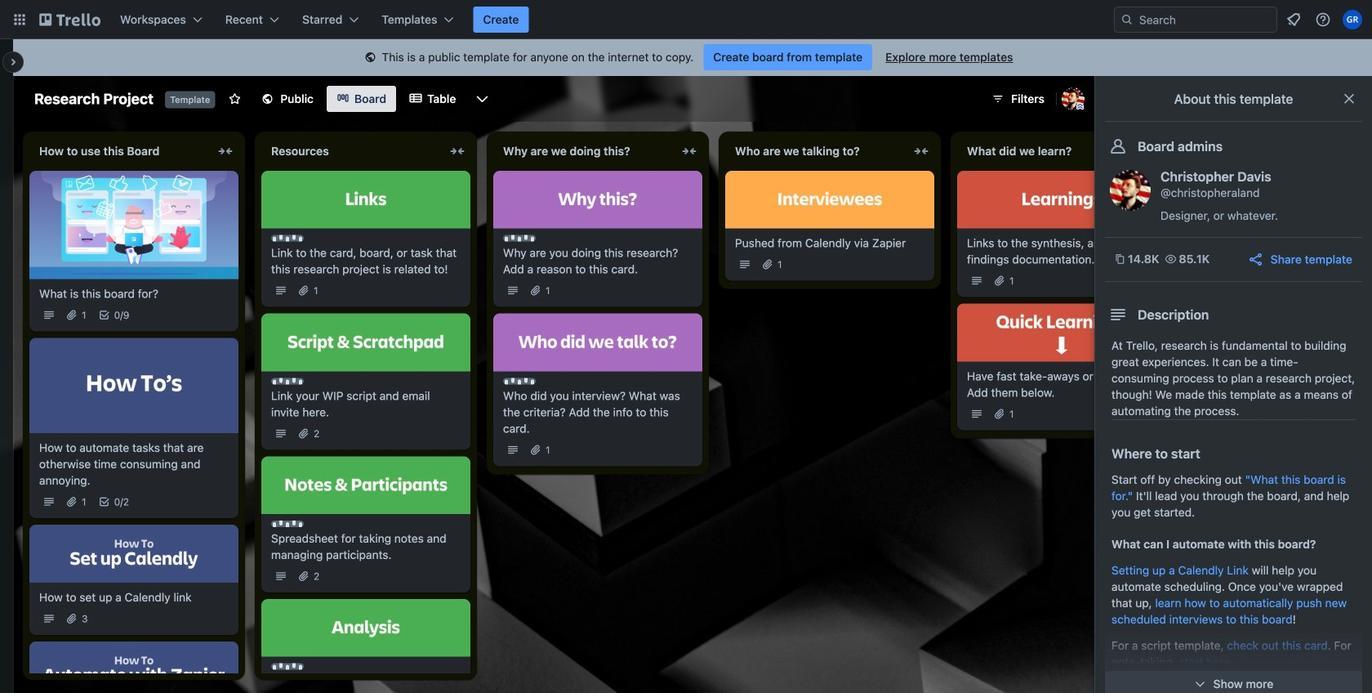 Task type: describe. For each thing, give the bounding box(es) containing it.
2 collapse list image from the left
[[448, 141, 467, 161]]

1 collapse list image from the left
[[216, 141, 235, 161]]

greg robinson (gregrobinson96) image
[[1344, 10, 1363, 29]]

primary element
[[0, 0, 1373, 39]]

Board name text field
[[26, 86, 162, 112]]

0 notifications image
[[1285, 10, 1304, 29]]

open information menu image
[[1316, 11, 1332, 28]]

1 collapse list image from the left
[[680, 141, 700, 161]]

search image
[[1121, 13, 1134, 26]]

2 collapse list image from the left
[[912, 141, 932, 161]]

star or unstar board image
[[228, 92, 241, 105]]



Task type: locate. For each thing, give the bounding box(es) containing it.
None text field
[[262, 138, 445, 164]]

christopher davis (christopheraland) image
[[1111, 170, 1152, 211]]

0 horizontal spatial collapse list image
[[680, 141, 700, 161]]

collapse list image
[[216, 141, 235, 161], [448, 141, 467, 161]]

sm image
[[362, 50, 379, 66]]

collapse list image
[[680, 141, 700, 161], [912, 141, 932, 161]]

1 horizontal spatial collapse list image
[[912, 141, 932, 161]]

Search field
[[1134, 8, 1277, 31]]

christopher davis (christopheraland) image
[[1062, 87, 1085, 110]]

color: black, title: "needs personalization" element
[[271, 235, 304, 242], [503, 235, 536, 242], [271, 378, 304, 384], [503, 378, 536, 384], [271, 521, 304, 527], [271, 663, 304, 670]]

0 horizontal spatial collapse list image
[[216, 141, 235, 161]]

customize views image
[[474, 91, 491, 107]]

None text field
[[29, 138, 212, 164], [494, 138, 677, 164], [726, 138, 909, 164], [958, 138, 1141, 164], [29, 138, 212, 164], [494, 138, 677, 164], [726, 138, 909, 164], [958, 138, 1141, 164]]

this member is an admin of this board. image
[[1077, 103, 1085, 110]]

1 horizontal spatial collapse list image
[[448, 141, 467, 161]]

back to home image
[[39, 7, 101, 33]]



Task type: vqa. For each thing, say whether or not it's contained in the screenshot.
board image
no



